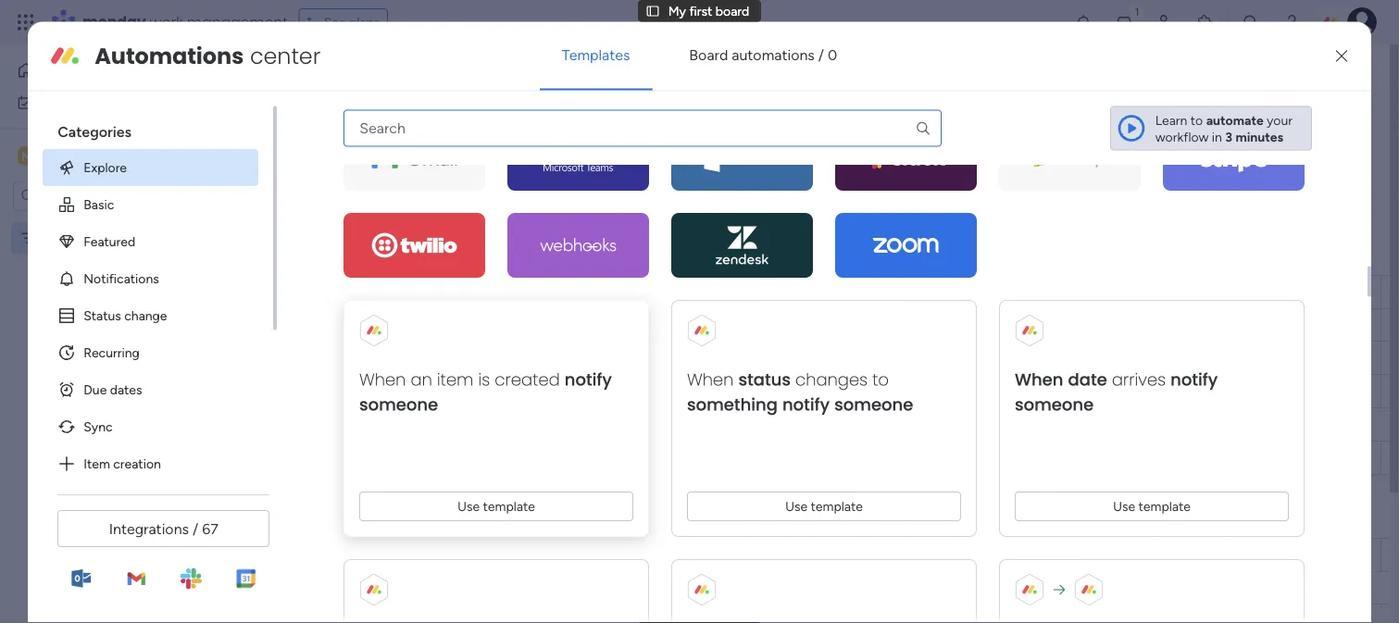 Task type: vqa. For each thing, say whether or not it's contained in the screenshot.
the right /
yes



Task type: describe. For each thing, give the bounding box(es) containing it.
1 vertical spatial first
[[331, 59, 385, 100]]

hide button
[[746, 179, 815, 208]]

home button
[[11, 56, 199, 85]]

featured option
[[43, 223, 259, 260]]

person
[[526, 186, 565, 201]]

automations  center image
[[50, 41, 80, 71]]

column information image for status
[[838, 548, 853, 563]]

see for see more
[[845, 102, 867, 118]]

set
[[540, 103, 558, 119]]

2 of from the left
[[705, 103, 717, 119]]

apps image
[[1197, 13, 1215, 31]]

$1,600
[[1297, 447, 1337, 462]]

my work
[[41, 94, 90, 110]]

dates
[[110, 382, 142, 398]]

due inside due dates option
[[84, 382, 107, 398]]

2 horizontal spatial my first board
[[669, 3, 750, 19]]

home
[[43, 63, 78, 78]]

due date for 2nd due date field
[[901, 547, 954, 563]]

john smith image
[[1348, 7, 1378, 37]]

month for next month
[[360, 508, 417, 531]]

2 budget field from the top
[[1291, 545, 1343, 566]]

person button
[[496, 179, 577, 208]]

0 horizontal spatial your
[[760, 103, 785, 119]]

notes for 1st the notes field from the top of the page
[[1169, 284, 1205, 300]]

notifications option
[[43, 260, 259, 297]]

filter
[[612, 186, 641, 201]]

templates button
[[540, 33, 652, 77]]

3 minutes
[[1226, 129, 1284, 145]]

manage any type of project. assign owners, set timelines and keep track of where your project stands.
[[283, 103, 875, 119]]

automations center
[[95, 40, 321, 71]]

integrations / 67
[[109, 520, 218, 538]]

1 due date field from the top
[[897, 282, 959, 302]]

new project button
[[281, 179, 368, 208]]

0 horizontal spatial 3
[[395, 384, 402, 400]]

1
[[395, 318, 401, 334]]

when for when date arrives notify someone
[[1016, 369, 1064, 392]]

item
[[84, 456, 110, 472]]

project
[[789, 103, 831, 119]]

1 horizontal spatial 3
[[1226, 129, 1233, 145]]

2 vertical spatial date
[[928, 547, 954, 563]]

stuck
[[784, 384, 818, 400]]

next
[[319, 508, 356, 531]]

notes for first the notes field from the bottom
[[1169, 547, 1205, 563]]

any
[[333, 103, 353, 119]]

this
[[319, 245, 353, 268]]

1 status field from the top
[[778, 282, 825, 302]]

next month
[[319, 508, 417, 531]]

when for when status changes   to something notify someone
[[688, 369, 734, 392]]

explore
[[84, 159, 127, 175]]

m
[[21, 148, 32, 164]]

month for this month
[[357, 245, 413, 268]]

work for my
[[62, 94, 90, 110]]

arrives
[[1113, 369, 1167, 392]]

2 owner from the top
[[674, 547, 713, 563]]

use template button for when
[[688, 493, 962, 522]]

integrations
[[109, 520, 189, 538]]

autopilot image
[[1220, 132, 1236, 155]]

v2 search image
[[417, 183, 430, 204]]

board inside list box
[[91, 230, 125, 246]]

0 horizontal spatial /
[[193, 520, 198, 538]]

1 vertical spatial board
[[392, 59, 480, 100]]

project 1
[[350, 318, 401, 334]]

my inside button
[[41, 94, 59, 110]]

angle down image
[[377, 187, 386, 201]]

board automations / 0 button
[[667, 33, 860, 77]]

use for when an item is created
[[458, 499, 480, 515]]

stands.
[[834, 103, 875, 119]]

3 template from the left
[[1139, 499, 1191, 515]]

basic option
[[43, 186, 259, 223]]

notify for when status changes   to something notify someone
[[783, 394, 830, 417]]

status change
[[84, 308, 167, 323]]

when an item is created notify someone
[[360, 369, 612, 417]]

see plans
[[324, 14, 380, 30]]

nov 18
[[912, 384, 949, 399]]

type
[[357, 103, 383, 119]]

management
[[187, 12, 288, 32]]

add view image
[[467, 138, 474, 151]]

first inside list box
[[65, 230, 88, 246]]

select product image
[[17, 13, 35, 31]]

created
[[495, 369, 560, 392]]

project.
[[402, 103, 446, 119]]

$1,000
[[1298, 352, 1336, 366]]

2 budget from the top
[[1296, 547, 1338, 563]]

when date arrives notify someone
[[1016, 369, 1219, 417]]

categories
[[58, 122, 132, 140]]

1 image
[[1129, 1, 1146, 22]]

other
[[1172, 385, 1203, 400]]

My first board field
[[277, 59, 485, 100]]

basic
[[84, 197, 114, 212]]

item creation
[[84, 456, 161, 472]]

manage
[[283, 103, 330, 119]]

work for monday
[[150, 12, 183, 32]]

your workflow in
[[1156, 112, 1293, 145]]

plans
[[349, 14, 380, 30]]

due dates
[[84, 382, 142, 398]]

medium
[[1034, 384, 1081, 400]]

learn
[[1156, 112, 1188, 128]]

automations
[[95, 40, 244, 71]]

templates
[[562, 46, 630, 64]]

help image
[[1283, 13, 1302, 31]]

0
[[828, 46, 838, 64]]

someone for item
[[360, 394, 439, 417]]

sort
[[705, 186, 730, 201]]

main workspace
[[43, 147, 152, 165]]

project 3
[[350, 384, 402, 400]]

use template for when an item is created
[[458, 499, 536, 515]]

notifications image
[[1075, 13, 1093, 31]]

priority for 1st priority field
[[1037, 284, 1078, 300]]

1 budget from the top
[[1296, 284, 1338, 300]]

status inside option
[[84, 308, 121, 323]]



Task type: locate. For each thing, give the bounding box(es) containing it.
to inside when status changes   to something notify someone
[[873, 369, 890, 392]]

priority for 2nd priority field
[[1037, 547, 1078, 563]]

main inside button
[[309, 137, 337, 152]]

this month
[[319, 245, 413, 268]]

2 use template from the left
[[786, 499, 863, 515]]

1 due date from the top
[[901, 284, 954, 300]]

1 vertical spatial priority
[[1037, 547, 1078, 563]]

Search in workspace field
[[39, 185, 155, 207]]

template
[[483, 499, 536, 515], [811, 499, 863, 515], [1139, 499, 1191, 515]]

1 use template button from the left
[[360, 493, 634, 522]]

notify right created
[[565, 369, 612, 392]]

month inside field
[[360, 508, 417, 531]]

1 vertical spatial /
[[193, 520, 198, 538]]

arrow down image
[[647, 182, 670, 205]]

0 vertical spatial owner field
[[669, 282, 718, 302]]

notify for when an item is created notify someone
[[565, 369, 612, 392]]

item creation option
[[43, 445, 259, 482]]

budget field up $100
[[1291, 282, 1343, 302]]

Search field
[[430, 181, 486, 207]]

when for when an item is created notify someone
[[360, 369, 406, 392]]

1 horizontal spatial of
[[705, 103, 717, 119]]

workspace image
[[18, 146, 36, 166]]

when inside when date arrives notify someone
[[1016, 369, 1064, 392]]

1 horizontal spatial use
[[786, 499, 808, 515]]

month right the this
[[357, 245, 413, 268]]

when down high at the bottom
[[1016, 369, 1064, 392]]

3 right in
[[1226, 129, 1233, 145]]

board up board
[[716, 3, 750, 19]]

use template button for when an item is created
[[360, 493, 634, 522]]

2 owner field from the top
[[669, 545, 718, 566]]

1 horizontal spatial your
[[1267, 112, 1293, 128]]

use template button
[[360, 493, 634, 522], [688, 493, 962, 522], [1016, 493, 1290, 522]]

add to favorites image
[[525, 70, 543, 88]]

main table button
[[281, 130, 385, 159]]

1 vertical spatial work
[[62, 94, 90, 110]]

0 vertical spatial due date
[[901, 284, 954, 300]]

sync
[[84, 419, 113, 435]]

0 vertical spatial status field
[[778, 282, 825, 302]]

my inside list box
[[44, 230, 61, 246]]

of right "track"
[[705, 103, 717, 119]]

0 horizontal spatial use template
[[458, 499, 536, 515]]

search image
[[915, 120, 932, 137]]

date
[[928, 284, 954, 300], [1069, 369, 1108, 392], [928, 547, 954, 563]]

1 vertical spatial budget field
[[1291, 545, 1343, 566]]

0 horizontal spatial when
[[360, 369, 406, 392]]

1 horizontal spatial use template
[[786, 499, 863, 515]]

0 horizontal spatial work
[[62, 94, 90, 110]]

2 horizontal spatial use template button
[[1016, 493, 1290, 522]]

1 budget field from the top
[[1291, 282, 1343, 302]]

month
[[357, 245, 413, 268], [360, 508, 417, 531]]

1 vertical spatial due
[[84, 382, 107, 398]]

option
[[0, 221, 236, 225]]

Budget field
[[1291, 282, 1343, 302], [1291, 545, 1343, 566]]

column information image
[[838, 548, 853, 563], [967, 548, 982, 563]]

1 notes field from the top
[[1165, 282, 1210, 302]]

an
[[411, 369, 433, 392]]

0 horizontal spatial someone
[[360, 394, 439, 417]]

notify inside when status changes   to something notify someone
[[783, 394, 830, 417]]

my
[[669, 3, 686, 19], [282, 59, 324, 100], [41, 94, 59, 110], [44, 230, 61, 246]]

changes
[[796, 369, 868, 392]]

notify inside when an item is created notify someone
[[565, 369, 612, 392]]

work up categories
[[62, 94, 90, 110]]

1 use from the left
[[458, 499, 480, 515]]

workspace
[[79, 147, 152, 165]]

when status changes   to something notify someone
[[688, 369, 914, 417]]

2 vertical spatial my first board
[[44, 230, 125, 246]]

status
[[783, 284, 820, 300], [84, 308, 121, 323], [783, 547, 820, 563]]

use template for when
[[786, 499, 863, 515]]

board
[[716, 3, 750, 19], [392, 59, 480, 100], [91, 230, 125, 246]]

column information image
[[838, 285, 853, 300]]

2 use from the left
[[786, 499, 808, 515]]

see left more
[[845, 102, 867, 118]]

1 notes from the top
[[1169, 284, 1205, 300]]

1 horizontal spatial notify
[[783, 394, 830, 417]]

sync option
[[43, 408, 259, 445]]

67
[[202, 520, 218, 538]]

2 vertical spatial first
[[65, 230, 88, 246]]

2 vertical spatial board
[[91, 230, 125, 246]]

0 vertical spatial notes
[[1169, 284, 1205, 300]]

budget field down sum
[[1291, 545, 1343, 566]]

budget up $100
[[1296, 284, 1338, 300]]

someone down changes on the bottom right of the page
[[835, 394, 914, 417]]

workflow
[[1156, 129, 1209, 145]]

0 vertical spatial due
[[901, 284, 925, 300]]

owners,
[[492, 103, 537, 119]]

keep
[[641, 103, 669, 119]]

0 vertical spatial date
[[928, 284, 954, 300]]

change
[[124, 308, 167, 323]]

1 horizontal spatial first
[[331, 59, 385, 100]]

1 horizontal spatial use template button
[[688, 493, 962, 522]]

status change option
[[43, 297, 259, 334]]

my first board up type
[[282, 59, 480, 100]]

2 horizontal spatial template
[[1139, 499, 1191, 515]]

inbox image
[[1115, 13, 1134, 31]]

2 when from the left
[[688, 369, 734, 392]]

workspace selection element
[[18, 145, 155, 169]]

/ left 67 in the left bottom of the page
[[193, 520, 198, 538]]

1 vertical spatial my first board
[[282, 59, 480, 100]]

3 left an
[[395, 384, 402, 400]]

Owner field
[[669, 282, 718, 302], [669, 545, 718, 566]]

when inside when an item is created notify someone
[[360, 369, 406, 392]]

my first board up board
[[669, 3, 750, 19]]

board activity image
[[1196, 69, 1218, 91]]

Due date field
[[897, 282, 959, 302], [897, 545, 959, 566]]

2 due date from the top
[[901, 547, 954, 563]]

main for main workspace
[[43, 147, 75, 165]]

explore option
[[43, 149, 259, 186]]

where
[[720, 103, 756, 119]]

learn to automate
[[1156, 112, 1264, 128]]

1 of from the left
[[386, 103, 399, 119]]

1 vertical spatial see
[[845, 102, 867, 118]]

sum
[[1306, 459, 1327, 472]]

0 horizontal spatial board
[[91, 230, 125, 246]]

to
[[1191, 112, 1204, 128], [873, 369, 890, 392]]

automate
[[1244, 137, 1302, 152]]

1 owner from the top
[[674, 284, 713, 300]]

1 horizontal spatial board
[[392, 59, 480, 100]]

notify down changes on the bottom right of the page
[[783, 394, 830, 417]]

featured
[[84, 234, 135, 249]]

project inside new project button
[[318, 186, 360, 201]]

board up project.
[[392, 59, 480, 100]]

2 someone from the left
[[835, 394, 914, 417]]

0 vertical spatial budget
[[1296, 284, 1338, 300]]

work inside button
[[62, 94, 90, 110]]

minutes
[[1236, 129, 1284, 145]]

1 horizontal spatial to
[[1191, 112, 1204, 128]]

your
[[760, 103, 785, 119], [1267, 112, 1293, 128]]

track
[[672, 103, 702, 119]]

is
[[479, 369, 490, 392]]

my first board
[[669, 3, 750, 19], [282, 59, 480, 100], [44, 230, 125, 246]]

None search field
[[344, 110, 942, 147]]

2 horizontal spatial use
[[1114, 499, 1136, 515]]

2 vertical spatial due
[[901, 547, 925, 563]]

0 vertical spatial work
[[150, 12, 183, 32]]

monday work management
[[82, 12, 288, 32]]

1 horizontal spatial see
[[845, 102, 867, 118]]

invite members image
[[1156, 13, 1175, 31]]

template for when
[[811, 499, 863, 515]]

$1,600 sum
[[1297, 447, 1337, 472]]

0 horizontal spatial see
[[324, 14, 346, 30]]

main inside workspace selection element
[[43, 147, 75, 165]]

month inside field
[[357, 245, 413, 268]]

1 when from the left
[[360, 369, 406, 392]]

1 horizontal spatial work
[[150, 12, 183, 32]]

1 column information image from the left
[[838, 548, 853, 563]]

1 vertical spatial status
[[84, 308, 121, 323]]

1 horizontal spatial when
[[688, 369, 734, 392]]

$500
[[1302, 385, 1331, 400]]

1 vertical spatial date
[[1069, 369, 1108, 392]]

0 horizontal spatial of
[[386, 103, 399, 119]]

2 horizontal spatial notify
[[1171, 369, 1219, 392]]

1 vertical spatial due date
[[901, 547, 954, 563]]

2 notes from the top
[[1169, 547, 1205, 563]]

2 priority field from the top
[[1032, 545, 1083, 566]]

2 horizontal spatial when
[[1016, 369, 1064, 392]]

notifications
[[84, 271, 159, 286]]

see left "plans"
[[324, 14, 346, 30]]

Status field
[[778, 282, 825, 302], [778, 545, 825, 566]]

your right where
[[760, 103, 785, 119]]

see
[[324, 14, 346, 30], [845, 102, 867, 118]]

notify inside when date arrives notify someone
[[1171, 369, 1219, 392]]

3 use template from the left
[[1114, 499, 1191, 515]]

main for main table
[[309, 137, 337, 152]]

recurring
[[84, 345, 140, 360]]

work
[[150, 12, 183, 32], [62, 94, 90, 110]]

when inside when status changes   to something notify someone
[[688, 369, 734, 392]]

1 owner field from the top
[[669, 282, 718, 302]]

0 horizontal spatial template
[[483, 499, 536, 515]]

due
[[901, 284, 925, 300], [84, 382, 107, 398], [901, 547, 925, 563]]

1 horizontal spatial my first board
[[282, 59, 480, 100]]

recurring option
[[43, 334, 259, 371]]

due for second due date field from the bottom
[[901, 284, 925, 300]]

high
[[1044, 351, 1071, 366]]

2 use template button from the left
[[688, 493, 962, 522]]

1 vertical spatial due date field
[[897, 545, 959, 566]]

creation
[[113, 456, 161, 472]]

1 vertical spatial notes field
[[1165, 545, 1210, 566]]

see for see plans
[[324, 14, 346, 30]]

2 horizontal spatial first
[[690, 3, 713, 19]]

1 vertical spatial status field
[[778, 545, 825, 566]]

date inside when date arrives notify someone
[[1069, 369, 1108, 392]]

assign
[[450, 103, 488, 119]]

2 template from the left
[[811, 499, 863, 515]]

1 vertical spatial to
[[873, 369, 890, 392]]

2 vertical spatial status
[[783, 547, 820, 563]]

my work button
[[11, 88, 199, 117]]

0 horizontal spatial column information image
[[838, 548, 853, 563]]

1 priority field from the top
[[1032, 282, 1083, 302]]

Search for a column type search field
[[344, 110, 942, 147]]

your up automate
[[1267, 112, 1293, 128]]

Priority field
[[1032, 282, 1083, 302], [1032, 545, 1083, 566]]

categories list box
[[43, 106, 277, 482]]

status
[[739, 369, 791, 392]]

2 due date field from the top
[[897, 545, 959, 566]]

1 priority from the top
[[1037, 284, 1078, 300]]

when up something
[[688, 369, 734, 392]]

budget down sum
[[1296, 547, 1338, 563]]

automations
[[732, 46, 815, 64]]

1 vertical spatial owner field
[[669, 545, 718, 566]]

1 template from the left
[[483, 499, 536, 515]]

Next month field
[[314, 508, 421, 532]]

see plans button
[[299, 8, 388, 36]]

board automations / 0
[[690, 46, 838, 64]]

0 vertical spatial due date field
[[897, 282, 959, 302]]

of
[[386, 103, 399, 119], [705, 103, 717, 119]]

main
[[309, 137, 337, 152], [43, 147, 75, 165]]

see inside button
[[324, 14, 346, 30]]

3 use template button from the left
[[1016, 493, 1290, 522]]

0 vertical spatial month
[[357, 245, 413, 268]]

$100
[[1303, 319, 1330, 334]]

0 horizontal spatial my first board
[[44, 230, 125, 246]]

0 vertical spatial 3
[[1226, 129, 1233, 145]]

0 vertical spatial /
[[819, 46, 824, 64]]

2 status field from the top
[[778, 545, 825, 566]]

categories heading
[[43, 106, 259, 149]]

0 vertical spatial to
[[1191, 112, 1204, 128]]

0 horizontal spatial notify
[[565, 369, 612, 392]]

1 horizontal spatial main
[[309, 137, 337, 152]]

first down basic
[[65, 230, 88, 246]]

filter button
[[582, 179, 670, 208]]

someone for changes
[[835, 394, 914, 417]]

0 vertical spatial see
[[324, 14, 346, 30]]

your inside your workflow in
[[1267, 112, 1293, 128]]

use for when
[[786, 499, 808, 515]]

2 horizontal spatial someone
[[1016, 394, 1094, 417]]

0 horizontal spatial main
[[43, 147, 75, 165]]

kanban
[[399, 137, 442, 152]]

0 vertical spatial budget field
[[1291, 282, 1343, 302]]

see more
[[845, 102, 900, 118]]

1 vertical spatial priority field
[[1032, 545, 1083, 566]]

something
[[688, 394, 778, 417]]

more
[[870, 102, 900, 118]]

low
[[1045, 318, 1070, 334]]

0 horizontal spatial use
[[458, 499, 480, 515]]

first up type
[[331, 59, 385, 100]]

first
[[690, 3, 713, 19], [331, 59, 385, 100], [65, 230, 88, 246]]

1 vertical spatial owner
[[674, 547, 713, 563]]

0 vertical spatial notes field
[[1165, 282, 1210, 302]]

due for 2nd due date field
[[901, 547, 925, 563]]

1 vertical spatial month
[[360, 508, 417, 531]]

to left nov at the right
[[873, 369, 890, 392]]

kanban button
[[385, 130, 456, 159]]

first up board
[[690, 3, 713, 19]]

automate
[[1207, 112, 1264, 128]]

search everything image
[[1242, 13, 1261, 31]]

my first board down basic
[[44, 230, 125, 246]]

2 priority from the top
[[1037, 547, 1078, 563]]

new project
[[288, 186, 360, 201]]

0 horizontal spatial use template button
[[360, 493, 634, 522]]

1 use template from the left
[[458, 499, 536, 515]]

use template
[[458, 499, 536, 515], [786, 499, 863, 515], [1114, 499, 1191, 515]]

1 horizontal spatial column information image
[[967, 548, 982, 563]]

2 column information image from the left
[[967, 548, 982, 563]]

someone
[[360, 394, 439, 417], [835, 394, 914, 417], [1016, 394, 1094, 417]]

nov
[[912, 384, 934, 399]]

0 vertical spatial status
[[783, 284, 820, 300]]

0 vertical spatial priority field
[[1032, 282, 1083, 302]]

1 vertical spatial 3
[[395, 384, 402, 400]]

template for when an item is created
[[483, 499, 536, 515]]

0 vertical spatial board
[[716, 3, 750, 19]]

2 horizontal spatial use template
[[1114, 499, 1191, 515]]

someone down an
[[360, 394, 439, 417]]

board down basic
[[91, 230, 125, 246]]

0 horizontal spatial to
[[873, 369, 890, 392]]

3 when from the left
[[1016, 369, 1064, 392]]

column information image for due date
[[967, 548, 982, 563]]

due dates option
[[43, 371, 259, 408]]

when left an
[[360, 369, 406, 392]]

my first board list box
[[0, 219, 236, 504]]

integrations / 67 button
[[58, 510, 270, 547]]

2 horizontal spatial board
[[716, 3, 750, 19]]

to up workflow
[[1191, 112, 1204, 128]]

0 vertical spatial first
[[690, 3, 713, 19]]

hide
[[776, 186, 803, 201]]

3 use from the left
[[1114, 499, 1136, 515]]

someone inside when status changes   to something notify someone
[[835, 394, 914, 417]]

when
[[360, 369, 406, 392], [688, 369, 734, 392], [1016, 369, 1064, 392]]

1 horizontal spatial template
[[811, 499, 863, 515]]

someone down high at the bottom
[[1016, 394, 1094, 417]]

notify right 'arrives'
[[1171, 369, 1219, 392]]

0 horizontal spatial first
[[65, 230, 88, 246]]

timelines
[[561, 103, 613, 119]]

see more link
[[843, 101, 902, 120]]

main right workspace image
[[43, 147, 75, 165]]

/ left 0 in the right top of the page
[[819, 46, 824, 64]]

This month field
[[314, 245, 418, 269]]

table
[[340, 137, 371, 152]]

someone inside when date arrives notify someone
[[1016, 394, 1094, 417]]

work up automations
[[150, 12, 183, 32]]

1 horizontal spatial /
[[819, 46, 824, 64]]

of right type
[[386, 103, 399, 119]]

sort button
[[675, 179, 741, 208]]

and
[[617, 103, 638, 119]]

3 someone from the left
[[1016, 394, 1094, 417]]

0 vertical spatial priority
[[1037, 284, 1078, 300]]

my first board inside list box
[[44, 230, 125, 246]]

main left table
[[309, 137, 337, 152]]

Notes field
[[1165, 282, 1210, 302], [1165, 545, 1210, 566]]

1 vertical spatial budget
[[1296, 547, 1338, 563]]

month right next
[[360, 508, 417, 531]]

someone inside when an item is created notify someone
[[360, 394, 439, 417]]

1 someone from the left
[[360, 394, 439, 417]]

in
[[1212, 129, 1223, 145]]

2 notes field from the top
[[1165, 545, 1210, 566]]

due date for second due date field from the bottom
[[901, 284, 954, 300]]

1 horizontal spatial someone
[[835, 394, 914, 417]]

center
[[250, 40, 321, 71]]

1 vertical spatial notes
[[1169, 547, 1205, 563]]

monday
[[82, 12, 146, 32]]

0 vertical spatial owner
[[674, 284, 713, 300]]

0 vertical spatial my first board
[[669, 3, 750, 19]]



